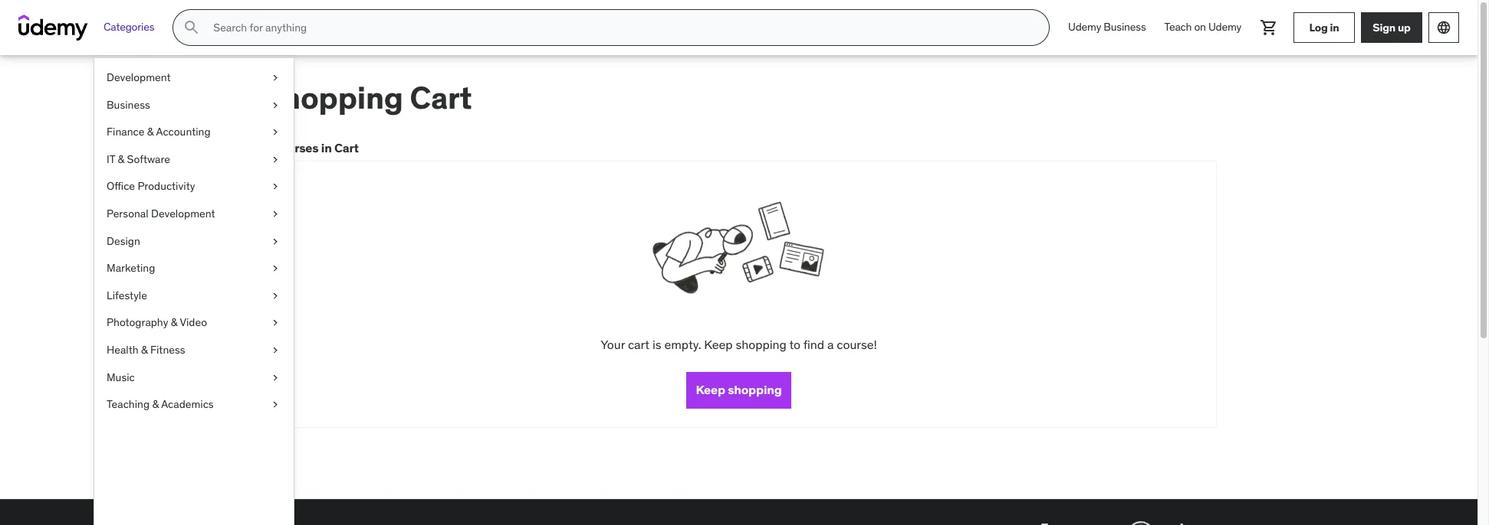 Task type: vqa. For each thing, say whether or not it's contained in the screenshot.
& related to Academics
yes



Task type: locate. For each thing, give the bounding box(es) containing it.
7 xsmall image from the top
[[269, 371, 281, 386]]

xsmall image inside personal development link
[[269, 207, 281, 222]]

a
[[827, 338, 834, 353]]

xsmall image inside teaching & academics link
[[269, 398, 281, 413]]

& inside the photography & video link
[[171, 316, 177, 330]]

1 horizontal spatial business
[[1104, 20, 1146, 34]]

3 xsmall image from the top
[[269, 180, 281, 195]]

xsmall image inside 'health & fitness' link
[[269, 343, 281, 358]]

& inside 'health & fitness' link
[[141, 343, 148, 357]]

course!
[[837, 338, 877, 353]]

1 xsmall image from the top
[[269, 71, 281, 86]]

your cart is empty. keep shopping to find a course!
[[601, 338, 877, 353]]

1 vertical spatial cart
[[334, 140, 359, 156]]

3 xsmall image from the top
[[269, 207, 281, 222]]

shopping cart
[[262, 79, 472, 117]]

5 xsmall image from the top
[[269, 262, 281, 277]]

xsmall image inside 'office productivity' link
[[269, 180, 281, 195]]

shopping left "to" on the bottom of page
[[736, 338, 787, 353]]

log in link
[[1294, 12, 1355, 43]]

xsmall image inside finance & accounting 'link'
[[269, 125, 281, 140]]

office
[[107, 180, 135, 194]]

business up finance
[[107, 98, 150, 112]]

in right courses
[[321, 140, 332, 156]]

0 horizontal spatial in
[[321, 140, 332, 156]]

design
[[107, 234, 140, 248]]

1 horizontal spatial in
[[1330, 20, 1339, 34]]

4 xsmall image from the top
[[269, 234, 281, 249]]

photography & video link
[[94, 310, 294, 337]]

development inside personal development link
[[151, 207, 215, 221]]

business
[[1104, 20, 1146, 34], [107, 98, 150, 112]]

office productivity link
[[94, 174, 294, 201]]

& for academics
[[152, 398, 159, 412]]

& right teaching
[[152, 398, 159, 412]]

& right the it
[[118, 152, 124, 166]]

0 vertical spatial cart
[[410, 79, 472, 117]]

personal development
[[107, 207, 215, 221]]

log in
[[1309, 20, 1339, 34]]

xsmall image for office productivity
[[269, 180, 281, 195]]

submit search image
[[183, 18, 201, 37]]

keep down empty.
[[696, 383, 725, 398]]

2 udemy from the left
[[1208, 20, 1241, 34]]

2 xsmall image from the top
[[269, 152, 281, 167]]

teaching & academics
[[107, 398, 214, 412]]

0 vertical spatial in
[[1330, 20, 1339, 34]]

teaching
[[107, 398, 150, 412]]

in
[[1330, 20, 1339, 34], [321, 140, 332, 156]]

1 vertical spatial in
[[321, 140, 332, 156]]

xsmall image inside design link
[[269, 234, 281, 249]]

xsmall image for lifestyle
[[269, 289, 281, 304]]

choose a language image
[[1436, 20, 1451, 35]]

6 xsmall image from the top
[[269, 398, 281, 413]]

shopping cart with 0 items image
[[1260, 18, 1278, 37]]

xsmall image inside lifestyle link
[[269, 289, 281, 304]]

design link
[[94, 228, 294, 255]]

cart
[[410, 79, 472, 117], [334, 140, 359, 156]]

0 vertical spatial shopping
[[736, 338, 787, 353]]

development down 'office productivity' link
[[151, 207, 215, 221]]

& inside it & software link
[[118, 152, 124, 166]]

in right log on the top right of page
[[1330, 20, 1339, 34]]

xsmall image for music
[[269, 371, 281, 386]]

shopping
[[736, 338, 787, 353], [728, 383, 782, 398]]

0
[[262, 140, 269, 156]]

1 vertical spatial business
[[107, 98, 150, 112]]

accounting
[[156, 125, 211, 139]]

6 xsmall image from the top
[[269, 343, 281, 358]]

health & fitness link
[[94, 337, 294, 365]]

xsmall image for teaching & academics
[[269, 398, 281, 413]]

marketing link
[[94, 255, 294, 283]]

1 horizontal spatial udemy
[[1208, 20, 1241, 34]]

1 vertical spatial shopping
[[728, 383, 782, 398]]

xsmall image for business
[[269, 98, 281, 113]]

sign up link
[[1361, 12, 1422, 43]]

keep shopping
[[696, 383, 782, 398]]

& left video
[[171, 316, 177, 330]]

0 vertical spatial keep
[[704, 338, 733, 353]]

keep right empty.
[[704, 338, 733, 353]]

teach on udemy
[[1164, 20, 1241, 34]]

personal
[[107, 207, 148, 221]]

photography
[[107, 316, 168, 330]]

xsmall image inside the photography & video link
[[269, 316, 281, 331]]

xsmall image for marketing
[[269, 262, 281, 277]]

& right finance
[[147, 125, 154, 139]]

0 horizontal spatial cart
[[334, 140, 359, 156]]

2 xsmall image from the top
[[269, 125, 281, 140]]

lifestyle link
[[94, 283, 294, 310]]

shopping down your cart is empty. keep shopping to find a course!
[[728, 383, 782, 398]]

xsmall image inside development link
[[269, 71, 281, 86]]

xsmall image
[[269, 98, 281, 113], [269, 125, 281, 140], [269, 180, 281, 195], [269, 289, 281, 304], [269, 316, 281, 331], [269, 343, 281, 358], [269, 371, 281, 386]]

xsmall image inside the marketing link
[[269, 262, 281, 277]]

your
[[601, 338, 625, 353]]

xsmall image for photography & video
[[269, 316, 281, 331]]

& for software
[[118, 152, 124, 166]]

fitness
[[150, 343, 185, 357]]

business left teach at the right top of page
[[1104, 20, 1146, 34]]

development down the categories dropdown button
[[107, 71, 171, 84]]

0 horizontal spatial business
[[107, 98, 150, 112]]

1 vertical spatial keep
[[696, 383, 725, 398]]

4 xsmall image from the top
[[269, 289, 281, 304]]

&
[[147, 125, 154, 139], [118, 152, 124, 166], [171, 316, 177, 330], [141, 343, 148, 357], [152, 398, 159, 412]]

xsmall image inside music link
[[269, 371, 281, 386]]

1 xsmall image from the top
[[269, 98, 281, 113]]

& right health
[[141, 343, 148, 357]]

academics
[[161, 398, 214, 412]]

keep inside keep shopping link
[[696, 383, 725, 398]]

xsmall image inside business link
[[269, 98, 281, 113]]

xsmall image
[[269, 71, 281, 86], [269, 152, 281, 167], [269, 207, 281, 222], [269, 234, 281, 249], [269, 262, 281, 277], [269, 398, 281, 413]]

keep
[[704, 338, 733, 353], [696, 383, 725, 398]]

0 vertical spatial development
[[107, 71, 171, 84]]

xsmall image for design
[[269, 234, 281, 249]]

5 xsmall image from the top
[[269, 316, 281, 331]]

0 horizontal spatial udemy
[[1068, 20, 1101, 34]]

xsmall image inside it & software link
[[269, 152, 281, 167]]

business link
[[94, 92, 294, 119]]

software
[[127, 152, 170, 166]]

xsmall image for finance & accounting
[[269, 125, 281, 140]]

udemy
[[1068, 20, 1101, 34], [1208, 20, 1241, 34]]

office productivity
[[107, 180, 195, 194]]

udemy image
[[18, 15, 88, 41]]

keep shopping link
[[687, 372, 791, 409]]

& inside teaching & academics link
[[152, 398, 159, 412]]

development
[[107, 71, 171, 84], [151, 207, 215, 221]]

marketing
[[107, 262, 155, 275]]

lifestyle
[[107, 289, 147, 303]]

& inside finance & accounting 'link'
[[147, 125, 154, 139]]

1 vertical spatial development
[[151, 207, 215, 221]]



Task type: describe. For each thing, give the bounding box(es) containing it.
sign up
[[1373, 20, 1411, 34]]

productivity
[[138, 180, 195, 194]]

teaching & academics link
[[94, 392, 294, 419]]

1 udemy from the left
[[1068, 20, 1101, 34]]

finance & accounting
[[107, 125, 211, 139]]

1 horizontal spatial cart
[[410, 79, 472, 117]]

development link
[[94, 64, 294, 92]]

is
[[652, 338, 661, 353]]

music
[[107, 371, 135, 385]]

Search for anything text field
[[210, 15, 1031, 41]]

empty.
[[664, 338, 701, 353]]

cart
[[628, 338, 649, 353]]

xsmall image for development
[[269, 71, 281, 86]]

find
[[803, 338, 824, 353]]

nasdaq image
[[1017, 519, 1106, 526]]

sign
[[1373, 20, 1396, 34]]

0 vertical spatial business
[[1104, 20, 1146, 34]]

log
[[1309, 20, 1328, 34]]

box image
[[1176, 519, 1228, 526]]

on
[[1194, 20, 1206, 34]]

volkswagen image
[[1124, 519, 1158, 526]]

categories button
[[94, 9, 164, 46]]

categories
[[104, 20, 154, 34]]

up
[[1398, 20, 1411, 34]]

& for accounting
[[147, 125, 154, 139]]

development inside development link
[[107, 71, 171, 84]]

xsmall image for health & fitness
[[269, 343, 281, 358]]

& for video
[[171, 316, 177, 330]]

teach
[[1164, 20, 1192, 34]]

it & software link
[[94, 146, 294, 174]]

finance & accounting link
[[94, 119, 294, 146]]

shopping
[[262, 79, 403, 117]]

it
[[107, 152, 115, 166]]

it & software
[[107, 152, 170, 166]]

health & fitness
[[107, 343, 185, 357]]

xsmall image for personal development
[[269, 207, 281, 222]]

to
[[789, 338, 800, 353]]

courses
[[272, 140, 319, 156]]

personal development link
[[94, 201, 294, 228]]

udemy business
[[1068, 20, 1146, 34]]

photography & video
[[107, 316, 207, 330]]

udemy business link
[[1059, 9, 1155, 46]]

teach on udemy link
[[1155, 9, 1251, 46]]

music link
[[94, 365, 294, 392]]

& for fitness
[[141, 343, 148, 357]]

health
[[107, 343, 138, 357]]

xsmall image for it & software
[[269, 152, 281, 167]]

0 courses in cart
[[262, 140, 359, 156]]

video
[[180, 316, 207, 330]]

finance
[[107, 125, 144, 139]]



